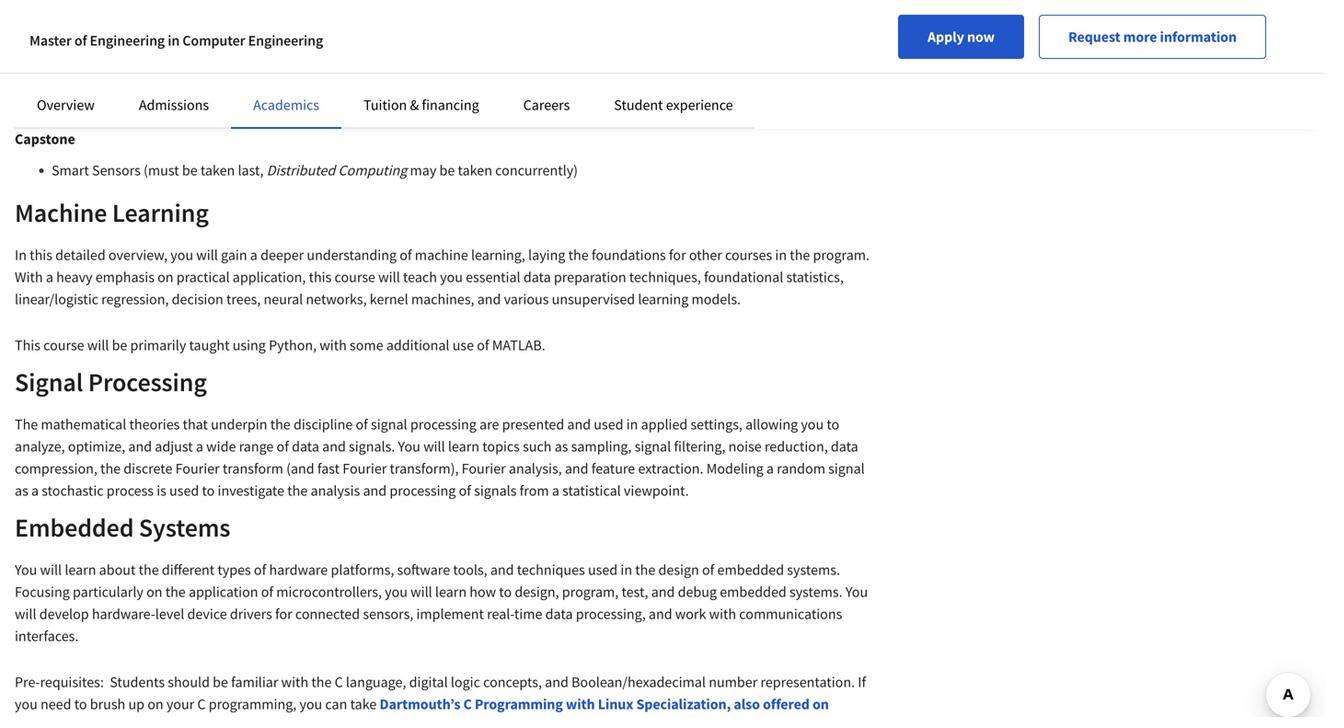 Task type: vqa. For each thing, say whether or not it's contained in the screenshot.
Computer
yes



Task type: describe. For each thing, give the bounding box(es) containing it.
and up fast
[[322, 437, 346, 456]]

with inside the dartmouth's c programming with linux specialization, also offered on
[[566, 695, 595, 713]]

request more information button
[[1039, 15, 1267, 59]]

2 vertical spatial learn
[[435, 583, 467, 601]]

in inside you will learn about the different types of hardware platforms, software tools, and techniques used in the design of embedded systems. focusing particularly on the application of microcontrollers, you will learn how to design, program, test, and debug embedded systems. you will develop hardware-level device drivers for connected sensors, implement real-time data processing, and work with communications interfaces.
[[621, 561, 633, 579]]

feature
[[592, 459, 635, 478]]

1 fourier from the left
[[175, 459, 220, 478]]

analysis
[[311, 481, 360, 500]]

detailed
[[55, 246, 106, 264]]

signal
[[15, 366, 83, 398]]

dartmouth's
[[380, 695, 461, 713]]

0 vertical spatial as
[[555, 437, 568, 456]]

also
[[734, 695, 760, 713]]

hardware
[[269, 561, 328, 579]]

microcontrollers,
[[276, 583, 382, 601]]

master
[[29, 31, 72, 50]]

real-
[[487, 605, 515, 623]]

careers
[[523, 96, 570, 114]]

systems for embedded systems
[[139, 511, 230, 544]]

of right the range
[[277, 437, 289, 456]]

pre-requisites:  students should be familiar with the c language, digital logic concepts, and boolean/hexadecimal number representation. if you need to brush up on your c programming, you can take
[[15, 673, 866, 713]]

allowing
[[746, 415, 798, 434]]

random
[[777, 459, 826, 478]]

taken left after
[[313, 56, 348, 75]]

overview
[[37, 96, 95, 114]]

algorithms
[[192, 56, 259, 75]]

taken right may
[[458, 161, 493, 180]]

0 vertical spatial processing
[[410, 415, 477, 434]]

will up practical
[[196, 246, 218, 264]]

you inside the mathematical theories that underpin the discipline of signal processing are presented and used in applied settings, allowing you to analyze, optimize, and adjust a wide range of data and signals. you will learn topics such as sampling, signal filtering, noise reduction, data compression, the discrete fourier transform (and fast fourier transform), fourier analysis, and feature extraction. modeling a random signal as a stochastic process is used to investigate the analysis and processing of signals from a statistical viewpoint.
[[801, 415, 824, 434]]

trees,
[[226, 290, 261, 308]]

capstone
[[15, 130, 75, 148]]

2 engineering from the left
[[248, 31, 323, 50]]

pre-
[[15, 673, 40, 691]]

taken left early)
[[307, 34, 342, 52]]

linear/logistic
[[15, 290, 98, 308]]

experience
[[666, 96, 733, 114]]

be for the
[[213, 673, 228, 691]]

a right the with
[[46, 268, 53, 286]]

mathematical
[[41, 415, 126, 434]]

0 vertical spatial systems.
[[787, 561, 840, 579]]

if
[[858, 673, 866, 691]]

programming
[[475, 695, 563, 713]]

from
[[520, 481, 549, 500]]

in inside the mathematical theories that underpin the discipline of signal processing are presented and used in applied settings, allowing you to analyze, optimize, and adjust a wide range of data and signals. you will learn topics such as sampling, signal filtering, noise reduction, data compression, the discrete fourier transform (and fast fourier transform), fourier analysis, and feature extraction. modeling a random signal as a stochastic process is used to investigate the analysis and processing of signals from a statistical viewpoint.
[[627, 415, 638, 434]]

1 vertical spatial systems
[[452, 56, 503, 75]]

the up preparation
[[569, 246, 589, 264]]

signal processing
[[15, 366, 207, 398]]

up
[[128, 695, 145, 713]]

will inside the mathematical theories that underpin the discipline of signal processing are presented and used in applied settings, allowing you to analyze, optimize, and adjust a wide range of data and signals. you will learn topics such as sampling, signal filtering, noise reduction, data compression, the discrete fourier transform (and fast fourier transform), fourier analysis, and feature extraction. modeling a random signal as a stochastic process is used to investigate the analysis and processing of signals from a statistical viewpoint.
[[424, 437, 445, 456]]

is
[[157, 481, 166, 500]]

a down compression,
[[31, 481, 39, 500]]

and inside in this detailed overview, you will gain a deeper understanding of machine learning, laying the foundations for other courses in the program. with a heavy emphasis on practical application, this course will teach you essential data preparation techniques, foundational statistics, linear/logistic regression, decision trees, neural networks, kernel machines, and various unsupervised learning models.
[[478, 290, 501, 308]]

request
[[1069, 28, 1121, 46]]

should
[[168, 673, 210, 691]]

and up sampling,
[[567, 415, 591, 434]]

will up focusing
[[40, 561, 62, 579]]

to inside you will learn about the different types of hardware platforms, software tools, and techniques used in the design of embedded systems. focusing particularly on the application of microcontrollers, you will learn how to design, program, test, and debug embedded systems. you will develop hardware-level device drivers for connected sensors, implement real-time data processing, and work with communications interfaces.
[[499, 583, 512, 601]]

interfaces.
[[15, 627, 79, 645]]

you inside you will learn about the different types of hardware platforms, software tools, and techniques used in the design of embedded systems. focusing particularly on the application of microcontrollers, you will learn how to design, program, test, and debug embedded systems. you will develop hardware-level device drivers for connected sensors, implement real-time data processing, and work with communications interfaces.
[[385, 583, 408, 601]]

processing,
[[576, 605, 646, 623]]

this
[[15, 336, 40, 354]]

specialization,
[[637, 695, 731, 713]]

design
[[659, 561, 699, 579]]

tuition & financing link
[[364, 96, 479, 114]]

admissions
[[139, 96, 209, 114]]

and up statistical
[[565, 459, 589, 478]]

language,
[[346, 673, 406, 691]]

tuition
[[364, 96, 407, 114]]

to up reduction,
[[827, 415, 840, 434]]

)
[[503, 56, 508, 75]]

of up debug
[[702, 561, 715, 579]]

and right analysis
[[363, 481, 387, 500]]

1 vertical spatial course
[[43, 336, 84, 354]]

teach
[[403, 268, 437, 286]]

the inside pre-requisites:  students should be familiar with the c language, digital logic concepts, and boolean/hexadecimal number representation. if you need to brush up on your c programming, you can take
[[311, 673, 332, 691]]

will down software
[[411, 583, 432, 601]]

familiar
[[231, 673, 278, 691]]

underpin
[[211, 415, 267, 434]]

embedded for embedded systems (recommended to be taken early) fpga architecture and algorithms (ideally, taken after embedded systems )
[[52, 34, 119, 52]]

digital
[[409, 673, 448, 691]]

the
[[15, 415, 38, 434]]

in left computer
[[168, 31, 180, 50]]

you up practical
[[171, 246, 193, 264]]

you down pre-
[[15, 695, 38, 713]]

0 vertical spatial embedded
[[718, 561, 784, 579]]

of up fpga
[[74, 31, 87, 50]]

will up kernel
[[379, 268, 400, 286]]

1 horizontal spatial c
[[335, 673, 343, 691]]

3 fourier from the left
[[462, 459, 506, 478]]

learning
[[638, 290, 689, 308]]

of left signals
[[459, 481, 471, 500]]

machine
[[15, 197, 107, 229]]

unsupervised
[[552, 290, 635, 308]]

presented
[[502, 415, 565, 434]]

you left the can
[[300, 695, 322, 713]]

information
[[1160, 28, 1237, 46]]

and up how
[[491, 561, 514, 579]]

need
[[40, 695, 71, 713]]

learn inside the mathematical theories that underpin the discipline of signal processing are presented and used in applied settings, allowing you to analyze, optimize, and adjust a wide range of data and signals. you will learn topics such as sampling, signal filtering, noise reduction, data compression, the discrete fourier transform (and fast fourier transform), fourier analysis, and feature extraction. modeling a random signal as a stochastic process is used to investigate the analysis and processing of signals from a statistical viewpoint.
[[448, 437, 480, 456]]

after
[[351, 56, 379, 75]]

learning,
[[471, 246, 526, 264]]

programming,
[[209, 695, 297, 713]]

techniques
[[517, 561, 585, 579]]

be for using
[[112, 336, 127, 354]]

computing
[[338, 161, 407, 180]]

0 vertical spatial used
[[594, 415, 624, 434]]

program.
[[813, 246, 870, 264]]

a left random at the right bottom of the page
[[767, 459, 774, 478]]

a right gain
[[250, 246, 258, 264]]

using
[[233, 336, 266, 354]]

the up the range
[[270, 415, 291, 434]]

in inside in this detailed overview, you will gain a deeper understanding of machine learning, laying the foundations for other courses in the program. with a heavy emphasis on practical application, this course will teach you essential data preparation techniques, foundational statistics, linear/logistic regression, decision trees, neural networks, kernel machines, and various unsupervised learning models.
[[776, 246, 787, 264]]

to left investigate
[[202, 481, 215, 500]]

admissions link
[[139, 96, 209, 114]]

transform
[[223, 459, 283, 478]]

will up signal processing
[[87, 336, 109, 354]]

1 engineering from the left
[[90, 31, 165, 50]]

0 horizontal spatial c
[[197, 695, 206, 713]]

analysis,
[[509, 459, 562, 478]]

to inside pre-requisites:  students should be familiar with the c language, digital logic concepts, and boolean/hexadecimal number representation. if you need to brush up on your c programming, you can take
[[74, 695, 87, 713]]

course inside in this detailed overview, you will gain a deeper understanding of machine learning, laying the foundations for other courses in the program. with a heavy emphasis on practical application, this course will teach you essential data preparation techniques, foundational statistics, linear/logistic regression, decision trees, neural networks, kernel machines, and various unsupervised learning models.
[[335, 268, 376, 286]]

1 vertical spatial embedded
[[720, 583, 787, 601]]

the up the "test,"
[[635, 561, 656, 579]]

connected
[[295, 605, 360, 623]]

the down (and
[[287, 481, 308, 500]]

&
[[410, 96, 419, 114]]

implement
[[417, 605, 484, 623]]

focusing
[[15, 583, 70, 601]]

the down optimize,
[[100, 459, 121, 478]]

of right types
[[254, 561, 266, 579]]

of up 'signals.'
[[356, 415, 368, 434]]

smart sensors (must be taken last, distributed computing may be taken concurrently)
[[52, 161, 578, 180]]

and inside pre-requisites:  students should be familiar with the c language, digital logic concepts, and boolean/hexadecimal number representation. if you need to brush up on your c programming, you can take
[[545, 673, 569, 691]]

logic
[[451, 673, 480, 691]]

additional
[[386, 336, 450, 354]]

preparation
[[554, 268, 627, 286]]

understanding
[[307, 246, 397, 264]]

financing
[[422, 96, 479, 114]]

drivers
[[230, 605, 272, 623]]

the mathematical theories that underpin the discipline of signal processing are presented and used in applied settings, allowing you to analyze, optimize, and adjust a wide range of data and signals. you will learn topics such as sampling, signal filtering, noise reduction, data compression, the discrete fourier transform (and fast fourier transform), fourier analysis, and feature extraction. modeling a random signal as a stochastic process is used to investigate the analysis and processing of signals from a statistical viewpoint.
[[15, 415, 865, 500]]

brush
[[90, 695, 125, 713]]

embedded for embedded systems
[[15, 511, 134, 544]]

test,
[[622, 583, 649, 601]]

program,
[[562, 583, 619, 601]]



Task type: locate. For each thing, give the bounding box(es) containing it.
to
[[273, 34, 286, 52], [827, 415, 840, 434], [202, 481, 215, 500], [499, 583, 512, 601], [74, 695, 87, 713]]

you up if
[[846, 583, 868, 601]]

1 vertical spatial used
[[169, 481, 199, 500]]

application
[[189, 583, 258, 601]]

for inside you will learn about the different types of hardware platforms, software tools, and techniques used in the design of embedded systems. focusing particularly on the application of microcontrollers, you will learn how to design, program, test, and debug embedded systems. you will develop hardware-level device drivers for connected sensors, implement real-time data processing, and work with communications interfaces.
[[275, 605, 292, 623]]

the up level
[[165, 583, 186, 601]]

0 horizontal spatial fourier
[[175, 459, 220, 478]]

signals
[[474, 481, 517, 500]]

fourier up signals
[[462, 459, 506, 478]]

2 vertical spatial embedded
[[15, 511, 134, 544]]

engineering up the (ideally,
[[248, 31, 323, 50]]

and inside embedded systems (recommended to be taken early) fpga architecture and algorithms (ideally, taken after embedded systems )
[[165, 56, 189, 75]]

c up the can
[[335, 673, 343, 691]]

(and
[[286, 459, 315, 478]]

of inside in this detailed overview, you will gain a deeper understanding of machine learning, laying the foundations for other courses in the program. with a heavy emphasis on practical application, this course will teach you essential data preparation techniques, foundational statistics, linear/logistic regression, decision trees, neural networks, kernel machines, and various unsupervised learning models.
[[400, 246, 412, 264]]

computer
[[183, 31, 245, 50]]

1 horizontal spatial this
[[309, 268, 332, 286]]

and left work
[[649, 605, 673, 623]]

processing down transform),
[[390, 481, 456, 500]]

you up focusing
[[15, 561, 37, 579]]

course down understanding
[[335, 268, 376, 286]]

use
[[453, 336, 474, 354]]

the right about
[[139, 561, 159, 579]]

be
[[289, 34, 304, 52], [182, 161, 198, 180], [440, 161, 455, 180], [112, 336, 127, 354], [213, 673, 228, 691]]

you
[[171, 246, 193, 264], [440, 268, 463, 286], [801, 415, 824, 434], [385, 583, 408, 601], [15, 695, 38, 713], [300, 695, 322, 713]]

data inside you will learn about the different types of hardware platforms, software tools, and techniques used in the design of embedded systems. focusing particularly on the application of microcontrollers, you will learn how to design, program, test, and debug embedded systems. you will develop hardware-level device drivers for connected sensors, implement real-time data processing, and work with communications interfaces.
[[546, 605, 573, 623]]

this right in
[[30, 246, 52, 264]]

investigate
[[218, 481, 285, 500]]

used inside you will learn about the different types of hardware platforms, software tools, and techniques used in the design of embedded systems. focusing particularly on the application of microcontrollers, you will learn how to design, program, test, and debug embedded systems. you will develop hardware-level device drivers for connected sensors, implement real-time data processing, and work with communications interfaces.
[[588, 561, 618, 579]]

as right such
[[555, 437, 568, 456]]

2 horizontal spatial you
[[846, 583, 868, 601]]

with inside pre-requisites:  students should be familiar with the c language, digital logic concepts, and boolean/hexadecimal number representation. if you need to brush up on your c programming, you can take
[[281, 673, 309, 691]]

topics
[[483, 437, 520, 456]]

range
[[239, 437, 274, 456]]

device
[[187, 605, 227, 623]]

laying
[[528, 246, 566, 264]]

2 horizontal spatial fourier
[[462, 459, 506, 478]]

decision
[[172, 290, 223, 308]]

filtering,
[[674, 437, 726, 456]]

1 horizontal spatial for
[[669, 246, 686, 264]]

0 vertical spatial for
[[669, 246, 686, 264]]

with
[[15, 268, 43, 286]]

1 vertical spatial for
[[275, 605, 292, 623]]

the up statistics,
[[790, 246, 810, 264]]

0 vertical spatial you
[[398, 437, 421, 456]]

signal right random at the right bottom of the page
[[829, 459, 865, 478]]

signals.
[[349, 437, 395, 456]]

you inside the mathematical theories that underpin the discipline of signal processing are presented and used in applied settings, allowing you to analyze, optimize, and adjust a wide range of data and signals. you will learn topics such as sampling, signal filtering, noise reduction, data compression, the discrete fourier transform (and fast fourier transform), fourier analysis, and feature extraction. modeling a random signal as a stochastic process is used to investigate the analysis and processing of signals from a statistical viewpoint.
[[398, 437, 421, 456]]

(recommended
[[176, 34, 270, 52]]

be up the (ideally,
[[289, 34, 304, 52]]

1 horizontal spatial fourier
[[343, 459, 387, 478]]

primarily
[[130, 336, 186, 354]]

2 vertical spatial signal
[[829, 459, 865, 478]]

a
[[250, 246, 258, 264], [46, 268, 53, 286], [196, 437, 203, 456], [767, 459, 774, 478], [31, 481, 39, 500], [552, 481, 560, 500]]

and up programming
[[545, 673, 569, 691]]

to right need
[[74, 695, 87, 713]]

for inside in this detailed overview, you will gain a deeper understanding of machine learning, laying the foundations for other courses in the program. with a heavy emphasis on practical application, this course will teach you essential data preparation techniques, foundational statistics, linear/logistic regression, decision trees, neural networks, kernel machines, and various unsupervised learning models.
[[669, 246, 686, 264]]

2 vertical spatial used
[[588, 561, 618, 579]]

course
[[335, 268, 376, 286], [43, 336, 84, 354]]

data inside in this detailed overview, you will gain a deeper understanding of machine learning, laying the foundations for other courses in the program. with a heavy emphasis on practical application, this course will teach you essential data preparation techniques, foundational statistics, linear/logistic regression, decision trees, neural networks, kernel machines, and various unsupervised learning models.
[[524, 268, 551, 286]]

to right how
[[499, 583, 512, 601]]

1 vertical spatial processing
[[390, 481, 456, 500]]

be inside pre-requisites:  students should be familiar with the c language, digital logic concepts, and boolean/hexadecimal number representation. if you need to brush up on your c programming, you can take
[[213, 673, 228, 691]]

student
[[614, 96, 663, 114]]

modeling
[[707, 459, 764, 478]]

1 vertical spatial as
[[15, 481, 28, 500]]

will up transform),
[[424, 437, 445, 456]]

in up the "test,"
[[621, 561, 633, 579]]

data up (and
[[292, 437, 319, 456]]

foundational
[[704, 268, 784, 286]]

a right from
[[552, 481, 560, 500]]

of up drivers
[[261, 583, 273, 601]]

1 vertical spatial learn
[[65, 561, 96, 579]]

for right drivers
[[275, 605, 292, 623]]

on right the up
[[148, 695, 164, 713]]

tuition & financing
[[364, 96, 479, 114]]

machine learning
[[15, 197, 209, 229]]

1 horizontal spatial as
[[555, 437, 568, 456]]

architecture
[[87, 56, 162, 75]]

(must
[[144, 161, 179, 180]]

to inside embedded systems (recommended to be taken early) fpga architecture and algorithms (ideally, taken after embedded systems )
[[273, 34, 286, 52]]

systems for embedded systems (recommended to be taken early) fpga architecture and algorithms (ideally, taken after embedded systems )
[[122, 34, 173, 52]]

be for distributed
[[182, 161, 198, 180]]

foundations
[[592, 246, 666, 264]]

on inside the dartmouth's c programming with linux specialization, also offered on
[[813, 695, 829, 713]]

0 horizontal spatial you
[[15, 561, 37, 579]]

on inside pre-requisites:  students should be familiar with the c language, digital logic concepts, and boolean/hexadecimal number representation. if you need to brush up on your c programming, you can take
[[148, 695, 164, 713]]

0 vertical spatial learn
[[448, 437, 480, 456]]

systems up different
[[139, 511, 230, 544]]

careers link
[[523, 96, 570, 114]]

1 vertical spatial signal
[[635, 437, 671, 456]]

fpga
[[52, 56, 84, 75]]

this
[[30, 246, 52, 264], [309, 268, 332, 286]]

such
[[523, 437, 552, 456]]

learn left topics
[[448, 437, 480, 456]]

will down focusing
[[15, 605, 36, 623]]

more
[[1124, 28, 1158, 46]]

on inside you will learn about the different types of hardware platforms, software tools, and techniques used in the design of embedded systems. focusing particularly on the application of microcontrollers, you will learn how to design, program, test, and debug embedded systems. you will develop hardware-level device drivers for connected sensors, implement real-time data processing, and work with communications interfaces.
[[146, 583, 162, 601]]

tools,
[[453, 561, 488, 579]]

a left wide at bottom
[[196, 437, 203, 456]]

on up level
[[146, 583, 162, 601]]

fast
[[317, 459, 340, 478]]

optimize,
[[68, 437, 125, 456]]

process
[[107, 481, 154, 500]]

embedded up fpga
[[52, 34, 119, 52]]

early)
[[345, 34, 380, 52]]

on inside in this detailed overview, you will gain a deeper understanding of machine learning, laying the foundations for other courses in the program. with a heavy emphasis on practical application, this course will teach you essential data preparation techniques, foundational statistics, linear/logistic regression, decision trees, neural networks, kernel machines, and various unsupervised learning models.
[[158, 268, 174, 286]]

models.
[[692, 290, 741, 308]]

0 vertical spatial signal
[[371, 415, 407, 434]]

you up machines,
[[440, 268, 463, 286]]

gain
[[221, 246, 247, 264]]

types
[[218, 561, 251, 579]]

and down 'master of engineering in computer engineering'
[[165, 56, 189, 75]]

with right work
[[709, 605, 737, 623]]

1 horizontal spatial signal
[[635, 437, 671, 456]]

embedded up &
[[382, 56, 449, 75]]

1 horizontal spatial engineering
[[248, 31, 323, 50]]

0 vertical spatial embedded
[[52, 34, 119, 52]]

engineering up architecture at the top left of page
[[90, 31, 165, 50]]

in
[[168, 31, 180, 50], [776, 246, 787, 264], [627, 415, 638, 434], [621, 561, 633, 579]]

sensors,
[[363, 605, 414, 623]]

number
[[709, 673, 758, 691]]

embedded down "stochastic"
[[15, 511, 134, 544]]

c
[[335, 673, 343, 691], [197, 695, 206, 713], [464, 695, 472, 713]]

particularly
[[73, 583, 144, 601]]

1 horizontal spatial course
[[335, 268, 376, 286]]

taken left last,
[[201, 161, 235, 180]]

0 vertical spatial course
[[335, 268, 376, 286]]

and up 'discrete'
[[128, 437, 152, 456]]

with
[[320, 336, 347, 354], [709, 605, 737, 623], [281, 673, 309, 691], [566, 695, 595, 713]]

1 vertical spatial embedded
[[382, 56, 449, 75]]

master of engineering in computer engineering
[[29, 31, 323, 50]]

matlab.
[[492, 336, 546, 354]]

c right your
[[197, 695, 206, 713]]

be right (must
[[182, 161, 198, 180]]

systems up the financing
[[452, 56, 503, 75]]

be right the should
[[213, 673, 228, 691]]

to up the (ideally,
[[273, 34, 286, 52]]

0 vertical spatial systems
[[122, 34, 173, 52]]

overview,
[[109, 246, 168, 264]]

are
[[480, 415, 499, 434]]

discrete
[[124, 459, 173, 478]]

2 vertical spatial you
[[846, 583, 868, 601]]

signal down applied
[[635, 437, 671, 456]]

statistics,
[[787, 268, 844, 286]]

on down representation.
[[813, 695, 829, 713]]

0 horizontal spatial signal
[[371, 415, 407, 434]]

used up program,
[[588, 561, 618, 579]]

course right this
[[43, 336, 84, 354]]

embedded systems
[[15, 511, 230, 544]]

may
[[410, 161, 437, 180]]

fourier down adjust
[[175, 459, 220, 478]]

2 horizontal spatial signal
[[829, 459, 865, 478]]

this up networks,
[[309, 268, 332, 286]]

and
[[165, 56, 189, 75], [478, 290, 501, 308], [567, 415, 591, 434], [128, 437, 152, 456], [322, 437, 346, 456], [565, 459, 589, 478], [363, 481, 387, 500], [491, 561, 514, 579], [652, 583, 675, 601], [649, 605, 673, 623], [545, 673, 569, 691]]

of right use
[[477, 336, 489, 354]]

with inside you will learn about the different types of hardware platforms, software tools, and techniques used in the design of embedded systems. focusing particularly on the application of microcontrollers, you will learn how to design, program, test, and debug embedded systems. you will develop hardware-level device drivers for connected sensors, implement real-time data processing, and work with communications interfaces.
[[709, 605, 737, 623]]

design,
[[515, 583, 559, 601]]

used up sampling,
[[594, 415, 624, 434]]

statistical
[[563, 481, 621, 500]]

deeper
[[261, 246, 304, 264]]

with left some
[[320, 336, 347, 354]]

with right familiar at the bottom of page
[[281, 673, 309, 691]]

time
[[515, 605, 543, 623]]

2 horizontal spatial c
[[464, 695, 472, 713]]

0 horizontal spatial course
[[43, 336, 84, 354]]

processing left are at the bottom left of page
[[410, 415, 477, 434]]

software
[[397, 561, 450, 579]]

academics
[[253, 96, 319, 114]]

level
[[155, 605, 184, 623]]

0 horizontal spatial as
[[15, 481, 28, 500]]

data right reduction,
[[831, 437, 859, 456]]

0 vertical spatial this
[[30, 246, 52, 264]]

signal up 'signals.'
[[371, 415, 407, 434]]

how
[[470, 583, 496, 601]]

c inside the dartmouth's c programming with linux specialization, also offered on
[[464, 695, 472, 713]]

now
[[968, 28, 995, 46]]

2 fourier from the left
[[343, 459, 387, 478]]

1 vertical spatial systems.
[[790, 583, 843, 601]]

with left linux
[[566, 695, 595, 713]]

be inside embedded systems (recommended to be taken early) fpga architecture and algorithms (ideally, taken after embedded systems )
[[289, 34, 304, 52]]

you up reduction,
[[801, 415, 824, 434]]

on down the overview,
[[158, 268, 174, 286]]

processing
[[410, 415, 477, 434], [390, 481, 456, 500]]

taken
[[307, 34, 342, 52], [313, 56, 348, 75], [201, 161, 235, 180], [458, 161, 493, 180]]

and down design at the bottom of the page
[[652, 583, 675, 601]]

0 horizontal spatial this
[[30, 246, 52, 264]]

fourier down 'signals.'
[[343, 459, 387, 478]]

you
[[398, 437, 421, 456], [15, 561, 37, 579], [846, 583, 868, 601]]

platforms,
[[331, 561, 394, 579]]

of up teach
[[400, 246, 412, 264]]

1 horizontal spatial you
[[398, 437, 421, 456]]

last,
[[238, 161, 264, 180]]

1 vertical spatial this
[[309, 268, 332, 286]]

your
[[167, 695, 194, 713]]

you up transform),
[[398, 437, 421, 456]]

emphasis
[[95, 268, 155, 286]]

python,
[[269, 336, 317, 354]]

1 vertical spatial you
[[15, 561, 37, 579]]

as down compression,
[[15, 481, 28, 500]]

2 vertical spatial systems
[[139, 511, 230, 544]]

of
[[74, 31, 87, 50], [400, 246, 412, 264], [477, 336, 489, 354], [356, 415, 368, 434], [277, 437, 289, 456], [459, 481, 471, 500], [254, 561, 266, 579], [702, 561, 715, 579], [261, 583, 273, 601]]

student experience link
[[614, 96, 733, 114]]

in right 'courses' at the top
[[776, 246, 787, 264]]

analyze,
[[15, 437, 65, 456]]

concurrently)
[[495, 161, 578, 180]]

fourier
[[175, 459, 220, 478], [343, 459, 387, 478], [462, 459, 506, 478]]

0 horizontal spatial for
[[275, 605, 292, 623]]

as
[[555, 437, 568, 456], [15, 481, 28, 500]]

apply
[[928, 28, 965, 46]]

be right may
[[440, 161, 455, 180]]

and down essential
[[478, 290, 501, 308]]

about
[[99, 561, 136, 579]]

c down logic at the bottom of the page
[[464, 695, 472, 713]]

for up techniques,
[[669, 246, 686, 264]]

learn
[[448, 437, 480, 456], [65, 561, 96, 579], [435, 583, 467, 601]]

0 horizontal spatial engineering
[[90, 31, 165, 50]]

systems up architecture at the top left of page
[[122, 34, 173, 52]]



